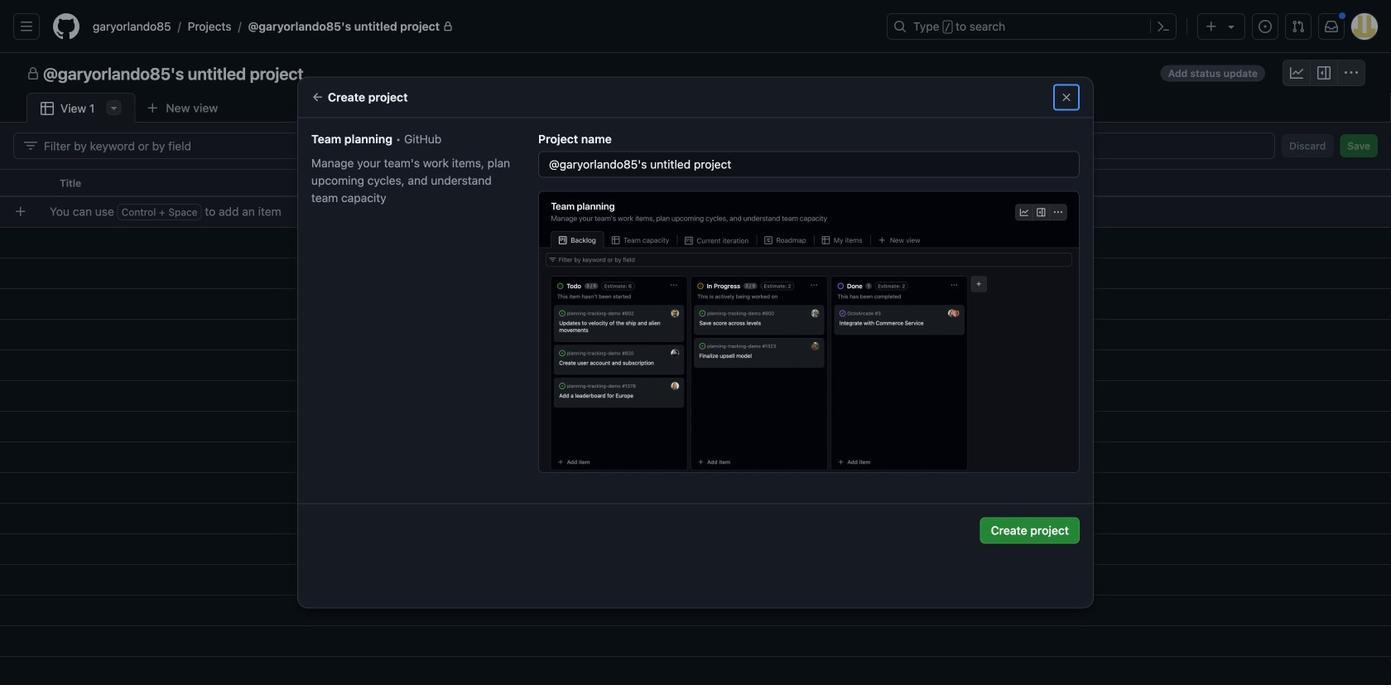 Task type: describe. For each thing, give the bounding box(es) containing it.
issue opened image
[[1259, 20, 1272, 33]]

homepage image
[[53, 13, 80, 40]]

title column options image
[[560, 176, 573, 190]]

sc 9kayk9 0 image
[[24, 139, 37, 152]]

row down view filters region
[[0, 169, 1392, 197]]

Team planning text field
[[539, 152, 1079, 177]]

you have unread notifications image
[[1326, 20, 1339, 33]]

row down "assignees column options" 'icon'
[[7, 196, 1392, 227]]

add field image
[[934, 176, 947, 189]]

back image
[[311, 91, 325, 104]]



Task type: locate. For each thing, give the bounding box(es) containing it.
preview screenshot for template team planning image
[[538, 191, 1080, 473]]

git pull request image
[[1292, 20, 1306, 33]]

cell
[[0, 169, 50, 197]]

sc 9kayk9 0 image
[[1291, 66, 1304, 80], [1318, 66, 1331, 80], [1345, 66, 1359, 80], [27, 67, 40, 80], [1060, 91, 1074, 104], [41, 102, 54, 115]]

list
[[86, 13, 877, 40]]

lock image
[[443, 22, 453, 31]]

view options for view 1 image
[[107, 101, 120, 114]]

status column options image
[[891, 176, 905, 190]]

command palette image
[[1157, 20, 1171, 33]]

tab panel
[[0, 123, 1392, 685]]

project navigation
[[0, 53, 1392, 93]]

view filters region
[[13, 133, 1379, 161]]

tab list
[[27, 93, 255, 123]]

grid
[[0, 169, 1392, 685]]

dialog
[[298, 77, 1094, 608]]

assignees column options image
[[726, 176, 739, 190]]

create new item or add existing item image
[[14, 205, 27, 218]]

row
[[0, 169, 1392, 197], [7, 196, 1392, 227]]

region
[[0, 0, 1392, 685], [298, 117, 1094, 608]]



Task type: vqa. For each thing, say whether or not it's contained in the screenshot.
Assignees column options icon
yes



